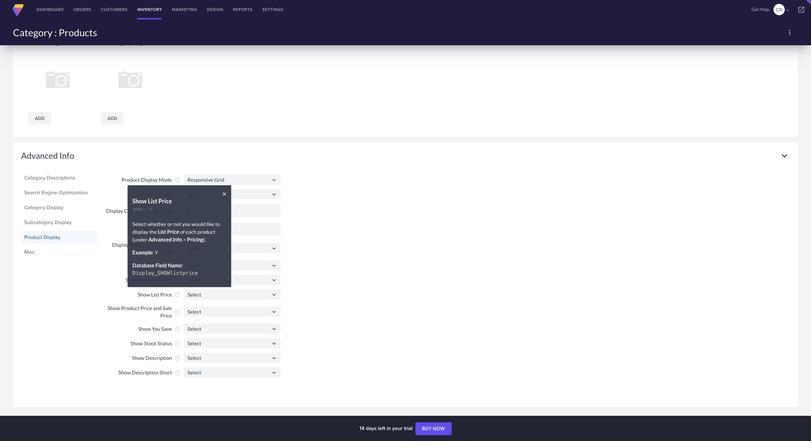Task type: describe. For each thing, give the bounding box(es) containing it.
banner image
[[29, 40, 61, 46]]

mode
[[159, 177, 172, 183]]

would
[[191, 221, 205, 227]]

 for product display mode help_outline
[[271, 177, 277, 183]]

show for show stock status help_outline
[[130, 341, 143, 347]]

show stock status help_outline
[[130, 341, 181, 347]]

status
[[158, 341, 172, 347]]

category for category : products
[[13, 27, 53, 38]]

image for subcategory image
[[131, 40, 145, 46]]

show availability help_outline
[[133, 263, 181, 269]]

days
[[366, 425, 377, 433]]

 for show description short help_outline
[[271, 370, 277, 377]]

help_outline inside show stock status help_outline
[[174, 341, 181, 347]]

of
[[180, 229, 185, 235]]

more_vert button
[[783, 26, 796, 39]]

points
[[158, 277, 172, 283]]

trial
[[404, 425, 413, 433]]

stock
[[144, 341, 157, 347]]

add for subcategory
[[108, 116, 117, 121]]

products for :
[[59, 27, 97, 38]]

category for category descriptions
[[24, 174, 45, 182]]

search
[[24, 189, 40, 196]]

of each product (under
[[132, 229, 215, 243]]

expand_more for category images
[[779, 20, 790, 31]]

co 
[[776, 7, 791, 13]]

show you save help_outline
[[138, 326, 181, 333]]

pricing
[[187, 237, 203, 243]]

display
[[132, 229, 148, 235]]

misc link
[[24, 247, 94, 258]]

6  from the top
[[271, 292, 277, 298]]

select whether or not you would like to display the
[[132, 221, 220, 235]]

left
[[378, 425, 385, 433]]

buy now
[[422, 426, 445, 432]]

settings
[[262, 6, 283, 13]]

database
[[132, 262, 154, 269]]

database field name: display_showlistprice
[[132, 262, 198, 276]]

responsive
[[146, 208, 172, 214]]

whether
[[147, 221, 166, 227]]

8 help_outline from the top
[[174, 292, 181, 298]]

reports
[[233, 6, 253, 13]]

14 days left in your trial
[[360, 425, 414, 433]]

14
[[360, 425, 365, 433]]

help_outline inside the default sort by help_outline
[[174, 191, 181, 198]]

display inside product display mode help_outline
[[141, 177, 158, 183]]

product for product display mode help_outline
[[122, 177, 140, 183]]

description for help_outline
[[145, 355, 172, 361]]

image for banner image
[[47, 40, 61, 46]]

name:
[[168, 262, 183, 269]]

add for banner
[[35, 116, 45, 121]]

rows
[[160, 226, 172, 233]]

buy now link
[[416, 423, 452, 436]]

display inside display rows help_outline
[[142, 226, 159, 233]]

category for category display
[[24, 204, 45, 211]]

show for show description short help_outline
[[118, 370, 131, 376]]

field
[[155, 262, 167, 269]]

show description short help_outline
[[118, 370, 181, 376]]

price down or
[[167, 229, 179, 235]]

show product price and sale price help_outline
[[108, 305, 181, 319]]

sort
[[155, 191, 165, 198]]

featured
[[130, 242, 150, 248]]


[[785, 7, 791, 13]]

 for show availability help_outline
[[271, 263, 277, 269]]

 for show you save help_outline
[[271, 326, 277, 333]]

columns,
[[124, 208, 145, 214]]

: inside show list price [text : 1]
[[145, 208, 147, 212]]

show for show availability help_outline
[[133, 263, 146, 269]]

orders
[[73, 6, 91, 13]]

category descriptions
[[24, 174, 75, 182]]

show description help_outline
[[132, 355, 181, 362]]

now
[[433, 426, 445, 432]]

list for show list price
[[151, 292, 159, 298]]

show reward points help_outline
[[126, 277, 181, 284]]

 link
[[792, 0, 811, 19]]

help_outline inside display rows help_outline
[[174, 226, 181, 233]]

short
[[159, 370, 172, 376]]

help_outline inside show description help_outline
[[174, 355, 181, 362]]

misc
[[24, 249, 35, 256]]

sale
[[163, 305, 172, 312]]

add link for banner
[[28, 112, 51, 125]]

example:
[[132, 250, 154, 256]]

 for show description help_outline
[[271, 355, 277, 362]]

show for show list price
[[138, 292, 150, 298]]

default
[[137, 191, 154, 198]]

display_showlistprice
[[132, 270, 198, 276]]

dashboard
[[37, 6, 64, 13]]

you
[[152, 326, 160, 332]]

dashboard link
[[32, 0, 69, 19]]

 for show stock status help_outline
[[271, 341, 277, 347]]

product display
[[24, 234, 60, 241]]

advanced for advanced info > pricing ).
[[148, 237, 172, 243]]

advanced for advanced info
[[21, 150, 58, 161]]

advanced info
[[21, 150, 74, 161]]

or
[[167, 221, 172, 227]]

banner
[[29, 40, 46, 46]]

price for show list price
[[160, 292, 172, 298]]



Task type: vqa. For each thing, say whether or not it's contained in the screenshot.
Date
no



Task type: locate. For each thing, give the bounding box(es) containing it.
1 add from the left
[[35, 116, 45, 121]]

0 horizontal spatial info
[[59, 150, 74, 161]]

4 help_outline from the top
[[174, 226, 181, 233]]

customers
[[101, 6, 128, 13]]

you
[[182, 221, 190, 227]]

not
[[173, 221, 181, 227]]

5 help_outline from the top
[[174, 246, 181, 252]]

 for show reward points help_outline
[[271, 277, 277, 284]]

help_outline inside show product price and sale price help_outline
[[174, 309, 181, 316]]

buy
[[422, 426, 432, 432]]

engine
[[42, 189, 57, 196]]

0 horizontal spatial :
[[54, 27, 57, 38]]

show for show product price and sale price help_outline
[[108, 305, 120, 312]]

0 horizontal spatial subcategory
[[24, 219, 53, 226]]

help_outline inside "show reward points help_outline"
[[174, 277, 181, 284]]

help
[[760, 6, 769, 12]]

2 help_outline from the top
[[174, 191, 181, 198]]

description inside show description help_outline
[[145, 355, 172, 361]]

product for product display
[[24, 234, 42, 241]]

advanced down display rows help_outline
[[148, 237, 172, 243]]

display rows help_outline
[[142, 226, 181, 233]]

1 vertical spatial product
[[24, 234, 42, 241]]

0 horizontal spatial add
[[35, 116, 45, 121]]

2 expand_more from the top
[[779, 150, 790, 161]]

price up sale
[[160, 292, 172, 298]]

0 vertical spatial list
[[148, 198, 157, 205]]

2 image from the left
[[131, 40, 145, 46]]

descriptions
[[47, 174, 75, 182]]

marketing
[[172, 6, 197, 13]]

1 image from the left
[[47, 40, 61, 46]]

13 help_outline from the top
[[174, 370, 181, 376]]

2 vertical spatial list
[[151, 292, 159, 298]]

: up banner image
[[54, 27, 57, 38]]

list up and
[[151, 292, 159, 298]]

advanced up category descriptions
[[21, 150, 58, 161]]

1 add link from the left
[[28, 112, 51, 125]]

display featured products only help_outline
[[112, 242, 181, 255]]

availability
[[147, 263, 172, 269]]

products
[[59, 27, 97, 38], [151, 242, 172, 248]]

description inside show description short help_outline
[[132, 370, 158, 376]]

>
[[183, 237, 186, 243]]

products for featured
[[151, 242, 172, 248]]

2 add link from the left
[[101, 112, 124, 125]]

default sort by help_outline
[[137, 191, 181, 198]]

category images
[[21, 20, 83, 30]]

6 help_outline from the top
[[174, 263, 181, 269]]

8  from the top
[[271, 326, 277, 333]]

0 vertical spatial info
[[59, 150, 74, 161]]

co
[[776, 7, 783, 12]]

None text field
[[184, 290, 281, 300], [184, 339, 281, 349], [184, 368, 281, 378], [184, 290, 281, 300], [184, 339, 281, 349], [184, 368, 281, 378]]

1 vertical spatial advanced
[[148, 237, 172, 243]]

show inside show stock status help_outline
[[130, 341, 143, 347]]

0 vertical spatial products
[[59, 27, 97, 38]]

1 vertical spatial subcategory
[[24, 219, 53, 226]]

11 help_outline from the top
[[174, 341, 181, 347]]

price down sale
[[160, 313, 172, 319]]

9  from the top
[[271, 341, 277, 347]]

4  from the top
[[271, 263, 277, 269]]

search engine optimization link
[[24, 187, 94, 198]]

expand_more
[[779, 20, 790, 31], [779, 150, 790, 161]]

display inside display featured products only help_outline
[[112, 242, 129, 248]]

products down the orders
[[59, 27, 97, 38]]

more_vert
[[786, 28, 794, 36]]

price down by
[[158, 198, 172, 205]]

show inside show list price [text : 1]
[[132, 198, 147, 205]]

1  from the top
[[271, 177, 277, 183]]

1 help_outline from the top
[[174, 177, 181, 183]]

2 vertical spatial product
[[121, 305, 139, 312]]

description
[[145, 355, 172, 361], [132, 370, 158, 376]]

0 vertical spatial description
[[145, 355, 172, 361]]

the
[[149, 229, 157, 235]]

y
[[155, 250, 158, 256]]

3 help_outline from the top
[[174, 208, 181, 214]]

select
[[132, 221, 146, 227]]

product display link
[[24, 232, 94, 243]]

1 horizontal spatial image
[[131, 40, 145, 46]]

example: y
[[132, 250, 158, 256]]

1 vertical spatial :
[[145, 208, 147, 212]]

1 vertical spatial products
[[151, 242, 172, 248]]

info left >
[[173, 237, 182, 243]]

subcategory for subcategory image
[[102, 40, 130, 46]]

help_outline inside display featured products only help_outline
[[174, 246, 181, 252]]

price left and
[[140, 305, 152, 312]]

 for default sort by help_outline
[[271, 191, 277, 198]]

0 vertical spatial :
[[54, 27, 57, 38]]

by
[[166, 191, 172, 198]]

2 add from the left
[[108, 116, 117, 121]]

show for show you save help_outline
[[138, 326, 151, 332]]

add link for subcategory
[[101, 112, 124, 125]]

11  from the top
[[271, 370, 277, 377]]

:
[[54, 27, 57, 38], [145, 208, 147, 212]]

advanced
[[21, 150, 58, 161], [148, 237, 172, 243]]

0 vertical spatial advanced
[[21, 150, 58, 161]]

9 help_outline from the top
[[174, 309, 181, 316]]

 for show product price and sale price help_outline
[[271, 309, 277, 316]]

(under
[[132, 237, 147, 243]]

display columns, responsive help_outline
[[106, 208, 181, 214]]

1 horizontal spatial advanced
[[148, 237, 172, 243]]

subcategory display link
[[24, 217, 94, 228]]

0 horizontal spatial advanced
[[21, 150, 58, 161]]

like
[[206, 221, 214, 227]]

show inside "show reward points help_outline"
[[126, 277, 138, 283]]

price for show product price and sale price help_outline
[[140, 305, 152, 312]]

help_outline inside show you save help_outline
[[174, 326, 181, 333]]

to
[[215, 221, 220, 227]]

help_outline inside product display mode help_outline
[[174, 177, 181, 183]]

12 help_outline from the top
[[174, 355, 181, 362]]

price inside show list price [text : 1]
[[158, 198, 172, 205]]

7 help_outline from the top
[[174, 277, 181, 284]]

only
[[161, 249, 172, 255]]

display inside display columns, responsive help_outline
[[106, 208, 123, 214]]

list right the
[[158, 229, 166, 235]]

10 help_outline from the top
[[174, 326, 181, 333]]

show inside show product price and sale price help_outline
[[108, 305, 120, 312]]

list price
[[158, 229, 179, 235]]

reward
[[139, 277, 157, 283]]

subcategory display
[[24, 219, 71, 226]]

description for short
[[132, 370, 158, 376]]

your
[[392, 425, 403, 433]]

expand_more for advanced info
[[779, 150, 790, 161]]

product display mode help_outline
[[122, 177, 181, 183]]

0 horizontal spatial add link
[[28, 112, 51, 125]]

show list price
[[138, 292, 172, 298]]

10  from the top
[[271, 355, 277, 362]]

0 vertical spatial expand_more
[[779, 20, 790, 31]]

search engine optimization
[[24, 189, 88, 196]]

1 vertical spatial info
[[173, 237, 182, 243]]

7  from the top
[[271, 309, 277, 316]]

subcategory image
[[102, 40, 145, 46]]

).
[[203, 237, 206, 243]]

 for display featured products only help_outline
[[271, 245, 277, 252]]

3  from the top
[[271, 245, 277, 252]]

products inside display featured products only help_outline
[[151, 242, 172, 248]]


[[798, 6, 805, 14]]

1 horizontal spatial :
[[145, 208, 147, 212]]

show for show list price [text : 1]
[[132, 198, 147, 205]]

show for show description help_outline
[[132, 355, 144, 361]]

get
[[752, 6, 759, 12]]

0 vertical spatial subcategory
[[102, 40, 130, 46]]

category display
[[24, 204, 63, 211]]

1 horizontal spatial info
[[173, 237, 182, 243]]

category
[[21, 20, 55, 30], [13, 27, 53, 38], [24, 174, 45, 182], [24, 204, 45, 211]]

product up default
[[122, 177, 140, 183]]

category for category images
[[21, 20, 55, 30]]

None text field
[[184, 175, 281, 185], [184, 189, 281, 199], [184, 243, 281, 253], [184, 261, 281, 271], [184, 275, 281, 285], [184, 307, 281, 317], [184, 324, 281, 334], [184, 353, 281, 363], [184, 175, 281, 185], [184, 189, 281, 199], [184, 243, 281, 253], [184, 261, 281, 271], [184, 275, 281, 285], [184, 307, 281, 317], [184, 324, 281, 334], [184, 353, 281, 363]]

help_outline inside show availability help_outline
[[174, 263, 181, 269]]

product inside product display mode help_outline
[[122, 177, 140, 183]]

1 vertical spatial list
[[158, 229, 166, 235]]

add
[[35, 116, 45, 121], [108, 116, 117, 121]]

display
[[141, 177, 158, 183], [47, 204, 63, 211], [106, 208, 123, 214], [55, 219, 71, 226], [142, 226, 159, 233], [43, 234, 60, 241], [112, 242, 129, 248]]

save
[[161, 326, 172, 332]]

: left "1]"
[[145, 208, 147, 212]]

1 vertical spatial expand_more
[[779, 150, 790, 161]]

list
[[148, 198, 157, 205], [158, 229, 166, 235], [151, 292, 159, 298]]

category : products
[[13, 27, 97, 38]]

1 horizontal spatial add link
[[101, 112, 124, 125]]

1 horizontal spatial subcategory
[[102, 40, 130, 46]]

0 horizontal spatial image
[[47, 40, 61, 46]]

product
[[197, 229, 215, 235]]

optimization
[[59, 189, 88, 196]]

1 horizontal spatial products
[[151, 242, 172, 248]]

category descriptions link
[[24, 172, 94, 183]]

show inside show availability help_outline
[[133, 263, 146, 269]]

price for show list price [text : 1]
[[158, 198, 172, 205]]

description down show description help_outline
[[132, 370, 158, 376]]

1 expand_more from the top
[[779, 20, 790, 31]]

list inside show list price [text : 1]
[[148, 198, 157, 205]]

get help
[[752, 6, 769, 12]]

product left and
[[121, 305, 139, 312]]

products up only
[[151, 242, 172, 248]]

1]
[[149, 208, 153, 212]]

subcategory for subcategory display
[[24, 219, 53, 226]]

each
[[186, 229, 196, 235]]

description down show stock status help_outline
[[145, 355, 172, 361]]

1 horizontal spatial add
[[108, 116, 117, 121]]

image
[[47, 40, 61, 46], [131, 40, 145, 46]]

info for advanced info > pricing ).
[[173, 237, 182, 243]]

list for show list price [text : 1]
[[148, 198, 157, 205]]

category display link
[[24, 202, 94, 213]]

0 vertical spatial product
[[122, 177, 140, 183]]

help_outline inside show description short help_outline
[[174, 370, 181, 376]]

show inside show you save help_outline
[[138, 326, 151, 332]]

1 vertical spatial description
[[132, 370, 158, 376]]

2  from the top
[[271, 191, 277, 198]]

None number field
[[184, 204, 281, 217], [184, 223, 281, 236], [184, 204, 281, 217], [184, 223, 281, 236]]

and
[[153, 305, 162, 312]]

show for show reward points help_outline
[[126, 277, 138, 283]]

info
[[59, 150, 74, 161], [173, 237, 182, 243]]

0 horizontal spatial products
[[59, 27, 97, 38]]

price
[[158, 198, 172, 205], [167, 229, 179, 235], [160, 292, 172, 298], [140, 305, 152, 312], [160, 313, 172, 319]]

product up misc
[[24, 234, 42, 241]]

list up "1]"
[[148, 198, 157, 205]]

info for advanced info
[[59, 150, 74, 161]]

show inside show description short help_outline
[[118, 370, 131, 376]]

show inside show description help_outline
[[132, 355, 144, 361]]

5  from the top
[[271, 277, 277, 284]]

show list price [text : 1]
[[132, 198, 172, 212]]

product inside show product price and sale price help_outline
[[121, 305, 139, 312]]

help_outline inside display columns, responsive help_outline
[[174, 208, 181, 214]]

info up descriptions
[[59, 150, 74, 161]]



